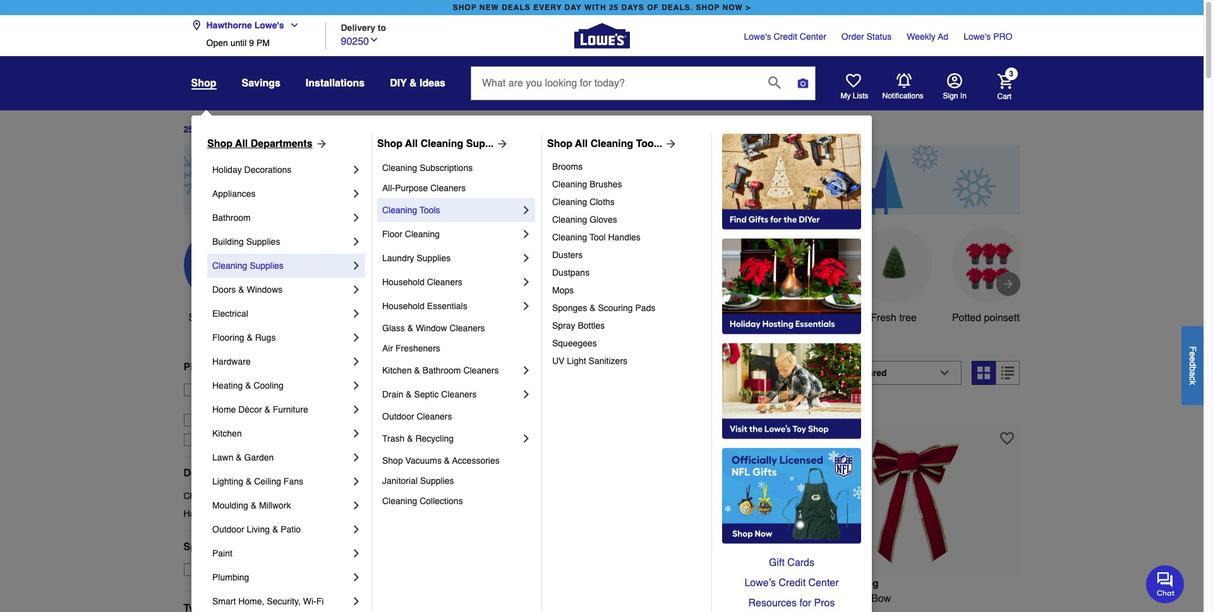 Task type: locate. For each thing, give the bounding box(es) containing it.
center up 8.5-
[[809, 578, 839, 590]]

all for shop all cleaning too...
[[575, 138, 588, 150]]

household for household cleaners
[[382, 277, 425, 288]]

cleaning subscriptions
[[382, 163, 473, 173]]

0 horizontal spatial heart outline image
[[781, 432, 795, 446]]

arrow right image inside shop all cleaning too... link
[[662, 138, 678, 150]]

shop all departments
[[207, 138, 313, 150]]

arrow right image for shop all cleaning sup...
[[494, 138, 509, 150]]

& right doors
[[238, 285, 244, 295]]

& left rugs
[[247, 333, 253, 343]]

25 left days
[[184, 125, 193, 135]]

1 arrow right image from the left
[[494, 138, 509, 150]]

cleaning for cleaning collections
[[382, 497, 417, 507]]

holiday living 8.5-in w red bow
[[810, 579, 891, 605]]

chevron right image for floor cleaning
[[520, 228, 533, 241]]

gift
[[769, 558, 785, 569]]

all-
[[382, 183, 395, 193]]

1 vertical spatial shop
[[189, 313, 212, 324]]

1 horizontal spatial compare
[[832, 405, 869, 415]]

all down 25 days of deals
[[235, 138, 248, 150]]

lights inside the 100-count 20.62-ft multicolor incandescent plug-in christmas string lights
[[703, 609, 730, 613]]

1 household from the top
[[382, 277, 425, 288]]

multicolor
[[678, 594, 721, 605]]

shop
[[191, 78, 216, 89], [189, 313, 212, 324], [382, 456, 403, 466]]

cleaning for cleaning tool handles
[[552, 233, 587, 243]]

0 horizontal spatial 20.62-
[[421, 594, 450, 605]]

savings
[[242, 78, 280, 89], [492, 313, 528, 324]]

chevron right image for holiday decorations
[[350, 164, 363, 176]]

& right glass
[[407, 324, 413, 334]]

& left millwork
[[251, 501, 257, 511]]

1 vertical spatial household
[[382, 301, 425, 312]]

1 vertical spatial outdoor
[[212, 525, 244, 535]]

hawthorne
[[206, 20, 252, 30], [203, 398, 245, 408]]

1 lights from the left
[[460, 609, 487, 613]]

arrow right image
[[494, 138, 509, 150], [662, 138, 678, 150]]

chevron right image for moulding & millwork
[[350, 500, 363, 512]]

lowe's home improvement logo image
[[574, 8, 630, 64]]

shop left 'new' at the top left of page
[[453, 3, 477, 12]]

at:
[[302, 385, 312, 395]]

floor cleaning
[[382, 229, 440, 239]]

cleaning up cleaning gloves
[[552, 197, 587, 207]]

chevron right image for doors & windows
[[350, 284, 363, 296]]

chevron right image
[[350, 164, 363, 176], [350, 188, 363, 200], [520, 204, 533, 217], [520, 228, 533, 241], [520, 252, 533, 265], [350, 260, 363, 272], [520, 276, 533, 289], [520, 300, 533, 313], [350, 332, 363, 344], [350, 356, 363, 368], [520, 365, 533, 377], [520, 389, 533, 401], [350, 428, 363, 440], [520, 433, 533, 445], [350, 476, 363, 488], [350, 500, 363, 512], [350, 548, 363, 560], [350, 572, 363, 585]]

shop inside shop all departments link
[[207, 138, 233, 150]]

string
[[431, 609, 457, 613], [674, 609, 700, 613]]

2 string from the left
[[674, 609, 700, 613]]

0 horizontal spatial savings button
[[242, 72, 280, 95]]

incandescent
[[487, 594, 547, 605], [724, 594, 784, 605]]

8 chevron right image from the top
[[350, 524, 363, 536]]

0 horizontal spatial shop
[[453, 3, 477, 12]]

0 horizontal spatial plug-
[[550, 594, 573, 605]]

cleaners down subscriptions
[[430, 183, 466, 193]]

janitorial
[[382, 476, 418, 487]]

6 chevron right image from the top
[[350, 404, 363, 416]]

0 vertical spatial hawthorne
[[206, 20, 252, 30]]

5 chevron right image from the top
[[350, 380, 363, 392]]

lowe's pro
[[964, 32, 1013, 42]]

2 ft from the left
[[669, 594, 675, 605]]

& right 'drain'
[[406, 390, 412, 400]]

credit for lowe's
[[774, 32, 797, 42]]

household
[[382, 277, 425, 288], [382, 301, 425, 312]]

& left 'patio'
[[272, 525, 278, 535]]

1 vertical spatial plug-
[[590, 609, 614, 613]]

lowe's home improvement cart image
[[997, 74, 1013, 89]]

fi
[[316, 597, 324, 607]]

0 horizontal spatial departments
[[184, 468, 245, 479]]

c
[[1188, 376, 1198, 381]]

led button
[[376, 227, 451, 326]]

dusters link
[[552, 246, 703, 264]]

1 vertical spatial departments
[[184, 468, 245, 479]]

drain & septic cleaners
[[382, 390, 477, 400]]

kitchen down home
[[212, 429, 242, 439]]

kitchen & bathroom cleaners
[[382, 366, 499, 376]]

1 horizontal spatial christmas
[[382, 609, 428, 613]]

grid view image
[[978, 367, 990, 380]]

lowe's home improvement notification center image
[[896, 73, 912, 88]]

chevron right image for trash & recycling
[[520, 433, 533, 445]]

0 horizontal spatial bathroom
[[212, 213, 251, 223]]

& up bottles
[[590, 303, 596, 313]]

0 vertical spatial shop
[[191, 78, 216, 89]]

holiday decorations link
[[212, 158, 350, 182]]

& for flooring & rugs
[[247, 333, 253, 343]]

shop down 25 days of deals
[[207, 138, 233, 150]]

1 vertical spatial bathroom
[[423, 366, 461, 376]]

search image
[[768, 76, 781, 89]]

0 horizontal spatial white
[[458, 594, 484, 605]]

0 vertical spatial white
[[785, 313, 811, 324]]

in left w on the right bottom of the page
[[827, 594, 835, 605]]

1 horizontal spatial 25
[[609, 3, 619, 12]]

2 vertical spatial shop
[[382, 456, 403, 466]]

living inside holiday living 8.5-in w red bow
[[849, 579, 879, 590]]

living
[[611, 313, 637, 324], [247, 525, 270, 535], [410, 579, 440, 590], [849, 579, 879, 590]]

0 horizontal spatial 25
[[184, 125, 193, 135]]

cleaning for cleaning cloths
[[552, 197, 587, 207]]

1 horizontal spatial heart outline image
[[1001, 432, 1014, 446]]

90250
[[341, 36, 369, 47]]

bathroom up drain & septic cleaners link
[[423, 366, 461, 376]]

delivery up lawn & garden
[[222, 435, 254, 445]]

100-count 20.62-ft multicolor incandescent plug-in christmas string lights link
[[590, 579, 801, 613]]

1 horizontal spatial shop
[[696, 3, 720, 12]]

1 vertical spatial hawthorne
[[203, 398, 245, 408]]

2 chevron right image from the top
[[350, 236, 363, 248]]

center for lowe's credit center
[[800, 32, 826, 42]]

decorations for christmas decorations
[[226, 491, 273, 502]]

shop inside "shop all cleaning sup..." link
[[377, 138, 403, 150]]

1 horizontal spatial ft
[[669, 594, 675, 605]]

chevron right image for cleaning tools
[[520, 204, 533, 217]]

None search field
[[471, 66, 816, 112]]

cleaners up air fresheners link
[[450, 324, 485, 334]]

0 horizontal spatial shop
[[207, 138, 233, 150]]

1 vertical spatial deals
[[228, 313, 254, 324]]

chat invite button image
[[1146, 566, 1185, 604]]

0 vertical spatial 25
[[609, 3, 619, 12]]

doors & windows
[[212, 285, 283, 295]]

kitchen down the air
[[382, 366, 412, 376]]

subscriptions
[[420, 163, 473, 173]]

departments element
[[184, 467, 351, 480]]

& for lawn & garden
[[236, 453, 242, 463]]

lowe's home improvement lists image
[[846, 73, 861, 88]]

living for holiday living
[[611, 313, 637, 324]]

d
[[1188, 362, 1198, 367]]

deals up flooring & rugs
[[228, 313, 254, 324]]

0 horizontal spatial compare
[[394, 405, 430, 415]]

compare inside 5013254527 element
[[832, 405, 869, 415]]

cleaning for cleaning brushes
[[552, 179, 587, 190]]

1 horizontal spatial shop
[[377, 138, 403, 150]]

laundry supplies
[[382, 253, 451, 263]]

cleaning down all-
[[382, 205, 417, 215]]

0 horizontal spatial arrow right image
[[313, 138, 328, 150]]

f
[[1188, 346, 1198, 352]]

1 vertical spatial pickup
[[247, 385, 273, 395]]

0 vertical spatial outdoor
[[382, 412, 414, 422]]

in down air fresheners link
[[463, 368, 475, 385]]

0 vertical spatial delivery
[[341, 22, 375, 33]]

1 horizontal spatial in
[[614, 609, 622, 613]]

holiday inside button
[[574, 313, 608, 324]]

find gifts for the diyer. image
[[722, 134, 861, 230]]

decorations down shop all departments link
[[244, 165, 291, 175]]

household essentials
[[382, 301, 467, 312]]

1 horizontal spatial arrow right image
[[662, 138, 678, 150]]

1 horizontal spatial plug-
[[590, 609, 614, 613]]

k
[[1188, 381, 1198, 385]]

cleaning for cleaning tools
[[382, 205, 417, 215]]

0 vertical spatial pickup
[[184, 362, 217, 373]]

delivery up heating & cooling
[[230, 362, 269, 373]]

1 20.62- from the left
[[421, 594, 450, 605]]

household down laundry
[[382, 277, 425, 288]]

0 vertical spatial kitchen
[[382, 366, 412, 376]]

wi-
[[303, 597, 316, 607]]

& for lighting & ceiling fans
[[246, 477, 252, 487]]

0 vertical spatial savings
[[242, 78, 280, 89]]

scouring
[[598, 303, 633, 313]]

supplies up cleaning supplies
[[246, 237, 280, 247]]

1 vertical spatial in
[[827, 594, 835, 605]]

0 horizontal spatial in
[[371, 609, 380, 613]]

2 100- from the left
[[590, 594, 611, 605]]

0 horizontal spatial savings
[[242, 78, 280, 89]]

holiday inside holiday living 100-count 20.62-ft white incandescent plug- in christmas string lights
[[371, 579, 408, 590]]

1 incandescent from the left
[[487, 594, 547, 605]]

savings left spray
[[492, 313, 528, 324]]

& right trash
[[407, 434, 413, 444]]

1 horizontal spatial white
[[785, 313, 811, 324]]

shop for shop all cleaning sup...
[[377, 138, 403, 150]]

supplies up windows
[[250, 261, 284, 271]]

savings button left mops
[[472, 227, 548, 326]]

stores
[[315, 398, 339, 408]]

all inside button
[[215, 313, 226, 324]]

ft inside the 100-count 20.62-ft multicolor incandescent plug-in christmas string lights
[[669, 594, 675, 605]]

25 days of deals. shop new deals every day. while supplies last. image
[[184, 145, 1020, 215]]

1 horizontal spatial kitchen
[[382, 366, 412, 376]]

heating
[[212, 381, 243, 391]]

cleaning up brooms link
[[591, 138, 633, 150]]

arrow right image up poinsettia on the bottom
[[1002, 278, 1015, 291]]

building supplies
[[212, 237, 280, 247]]

supplies for laundry supplies
[[417, 253, 451, 263]]

hawthorne down store
[[203, 398, 245, 408]]

& for kitchen & bathroom cleaners
[[414, 366, 420, 376]]

e up b
[[1188, 357, 1198, 362]]

& for glass & window cleaners
[[407, 324, 413, 334]]

shop left electrical
[[189, 313, 212, 324]]

& for doors & windows
[[238, 285, 244, 295]]

arrow right image up holiday decorations link
[[313, 138, 328, 150]]

1 horizontal spatial lights
[[703, 609, 730, 613]]

hanging decoration button
[[664, 227, 740, 341]]

0 vertical spatial plug-
[[550, 594, 573, 605]]

4 chevron right image from the top
[[350, 308, 363, 320]]

christmas decorations
[[184, 491, 273, 502]]

kitchen
[[382, 366, 412, 376], [212, 429, 242, 439]]

e up 'd'
[[1188, 352, 1198, 357]]

2 horizontal spatial in
[[960, 92, 967, 100]]

holiday inside holiday living 8.5-in w red bow
[[810, 579, 846, 590]]

holiday for holiday living 8.5-in w red bow
[[810, 579, 846, 590]]

& up "heating" at the bottom of the page
[[220, 362, 227, 373]]

cleaning up laundry supplies
[[405, 229, 440, 239]]

7 chevron right image from the top
[[350, 452, 363, 464]]

shop up all-
[[377, 138, 403, 150]]

shop down open
[[191, 78, 216, 89]]

credit for lowe's
[[779, 578, 806, 590]]

shop for shop vacuums & accessories
[[382, 456, 403, 466]]

credit up resources for pros link
[[779, 578, 806, 590]]

septic
[[414, 390, 439, 400]]

cleaning subscriptions link
[[382, 158, 533, 178]]

0 vertical spatial center
[[800, 32, 826, 42]]

smart home, security, wi-fi
[[212, 597, 324, 607]]

chevron right image for smart home, security, wi-fi
[[350, 596, 363, 609]]

1 compare from the left
[[394, 405, 430, 415]]

1 vertical spatial center
[[809, 578, 839, 590]]

1 horizontal spatial departments
[[251, 138, 313, 150]]

trash & recycling
[[382, 434, 454, 444]]

savings down pm at top
[[242, 78, 280, 89]]

2 arrow right image from the left
[[662, 138, 678, 150]]

1 horizontal spatial incandescent
[[724, 594, 784, 605]]

household up the led
[[382, 301, 425, 312]]

gift cards
[[769, 558, 815, 569]]

building
[[212, 237, 244, 247]]

supplies up the household cleaners
[[417, 253, 451, 263]]

arrow right image up "cleaning subscriptions" link
[[494, 138, 509, 150]]

lowe's up pm at top
[[254, 20, 284, 30]]

center left order
[[800, 32, 826, 42]]

chevron right image for cleaning supplies
[[350, 260, 363, 272]]

& down the fresheners on the left bottom of page
[[414, 366, 420, 376]]

sponges & scouring pads link
[[552, 300, 703, 317]]

chevron right image for paint
[[350, 548, 363, 560]]

100- inside the 100-count 20.62-ft multicolor incandescent plug-in christmas string lights
[[590, 594, 611, 605]]

>
[[746, 3, 751, 12]]

0 horizontal spatial incandescent
[[487, 594, 547, 605]]

tree
[[899, 313, 917, 324]]

1 horizontal spatial outdoor
[[382, 412, 414, 422]]

2 horizontal spatial christmas
[[625, 609, 671, 613]]

in
[[463, 368, 475, 385], [827, 594, 835, 605]]

0 horizontal spatial arrow right image
[[494, 138, 509, 150]]

pickup up free
[[184, 362, 217, 373]]

& left ceiling at the bottom of page
[[246, 477, 252, 487]]

decorations for holiday decorations
[[244, 165, 291, 175]]

cleaners
[[430, 183, 466, 193], [427, 277, 462, 288], [450, 324, 485, 334], [463, 366, 499, 376], [441, 390, 477, 400], [417, 412, 452, 422]]

25 right with on the top left
[[609, 3, 619, 12]]

0 horizontal spatial in
[[463, 368, 475, 385]]

9 chevron right image from the top
[[350, 596, 363, 609]]

& right décor
[[264, 405, 270, 415]]

chevron right image for household essentials
[[520, 300, 533, 313]]

open until 9 pm
[[206, 38, 270, 48]]

brooms
[[552, 162, 583, 172]]

shop inside shop all cleaning too... link
[[547, 138, 572, 150]]

shop for shop all departments
[[207, 138, 233, 150]]

all up flooring
[[215, 313, 226, 324]]

all up brooms
[[575, 138, 588, 150]]

bathroom down 'appliances'
[[212, 213, 251, 223]]

officially licensed n f l gifts. shop now. image
[[722, 449, 861, 545]]

deals right of
[[230, 125, 254, 135]]

0 vertical spatial savings button
[[242, 72, 280, 95]]

my
[[841, 92, 851, 100]]

flooring & rugs
[[212, 333, 276, 343]]

cleaning cloths link
[[552, 193, 703, 211]]

2 shop from the left
[[696, 3, 720, 12]]

arrow right image inside shop all departments link
[[313, 138, 328, 150]]

plug-
[[550, 594, 573, 605], [590, 609, 614, 613]]

1 horizontal spatial pickup
[[247, 385, 273, 395]]

shop up brooms
[[547, 138, 572, 150]]

cleaning up all-
[[382, 163, 417, 173]]

1 vertical spatial savings
[[492, 313, 528, 324]]

1 chevron right image from the top
[[350, 212, 363, 224]]

1 vertical spatial white
[[458, 594, 484, 605]]

0 horizontal spatial lights
[[460, 609, 487, 613]]

cleaning down cleaning cloths
[[552, 215, 587, 225]]

list view image
[[1002, 367, 1014, 380]]

uv light sanitizers
[[552, 356, 628, 366]]

198
[[371, 368, 396, 385]]

delivery
[[341, 22, 375, 33], [230, 362, 269, 373], [222, 435, 254, 445]]

& for pickup & delivery
[[220, 362, 227, 373]]

mops
[[552, 286, 574, 296]]

glass
[[382, 324, 405, 334]]

1 horizontal spatial 20.62-
[[640, 594, 669, 605]]

2 household from the top
[[382, 301, 425, 312]]

0 horizontal spatial string
[[431, 609, 457, 613]]

decorations down lighting & ceiling fans
[[226, 491, 273, 502]]

0 vertical spatial deals
[[230, 125, 254, 135]]

string inside the 100-count 20.62-ft multicolor incandescent plug-in christmas string lights
[[674, 609, 700, 613]]

hawthorne up the 'open until 9 pm'
[[206, 20, 252, 30]]

2 horizontal spatial shop
[[547, 138, 572, 150]]

arrow right image for shop all cleaning too...
[[662, 138, 678, 150]]

1 horizontal spatial bathroom
[[423, 366, 461, 376]]

spray bottles link
[[552, 317, 703, 335]]

arrow right image up brooms link
[[662, 138, 678, 150]]

holiday for holiday living
[[574, 313, 608, 324]]

cleaning down brooms
[[552, 179, 587, 190]]

1 horizontal spatial in
[[827, 594, 835, 605]]

incandescent inside holiday living 100-count 20.62-ft white incandescent plug- in christmas string lights
[[487, 594, 547, 605]]

1 shop from the left
[[207, 138, 233, 150]]

& right store
[[245, 381, 251, 391]]

0 horizontal spatial kitchen
[[212, 429, 242, 439]]

0 horizontal spatial pickup
[[184, 362, 217, 373]]

shop inside button
[[189, 313, 212, 324]]

air fresheners
[[382, 344, 440, 354]]

pro
[[993, 32, 1013, 42]]

1 count from the left
[[391, 594, 418, 605]]

1 string from the left
[[431, 609, 457, 613]]

1 horizontal spatial count
[[611, 594, 638, 605]]

bow
[[872, 594, 891, 605]]

open
[[206, 38, 228, 48]]

& for drain & septic cleaners
[[406, 390, 412, 400]]

cleaning for cleaning gloves
[[552, 215, 587, 225]]

2 shop from the left
[[377, 138, 403, 150]]

living inside button
[[611, 313, 637, 324]]

gift cards link
[[722, 554, 861, 574]]

supplies inside 'link'
[[246, 237, 280, 247]]

chevron right image for hardware
[[350, 356, 363, 368]]

1 vertical spatial credit
[[779, 578, 806, 590]]

nearby
[[286, 398, 313, 408]]

outdoor up trash
[[382, 412, 414, 422]]

chevron right image for building supplies
[[350, 236, 363, 248]]

plug- inside the 100-count 20.62-ft multicolor incandescent plug-in christmas string lights
[[590, 609, 614, 613]]

heart outline image
[[781, 432, 795, 446], [1001, 432, 1014, 446]]

& right diy
[[409, 78, 417, 89]]

outdoor for outdoor living & patio
[[212, 525, 244, 535]]

2 compare from the left
[[832, 405, 869, 415]]

0 horizontal spatial outdoor
[[212, 525, 244, 535]]

décor
[[238, 405, 262, 415]]

appliances
[[212, 189, 256, 199]]

1 vertical spatial arrow right image
[[1002, 278, 1015, 291]]

chevron down image
[[284, 20, 299, 30]]

1 horizontal spatial string
[[674, 609, 700, 613]]

shop left now
[[696, 3, 720, 12]]

heating & cooling link
[[212, 374, 350, 398]]

3 chevron right image from the top
[[350, 284, 363, 296]]

cleaning down building
[[212, 261, 247, 271]]

1 100- from the left
[[371, 594, 391, 605]]

arrow right image
[[313, 138, 328, 150], [1002, 278, 1015, 291]]

0 vertical spatial credit
[[774, 32, 797, 42]]

outdoor down 'hanukkah decorations'
[[212, 525, 244, 535]]

outdoor for outdoor cleaners
[[382, 412, 414, 422]]

credit up search icon
[[774, 32, 797, 42]]

& right lawn
[[236, 453, 242, 463]]

brushes
[[590, 179, 622, 190]]

delivery up the 90250
[[341, 22, 375, 33]]

glass & window cleaners link
[[382, 318, 533, 339]]

e
[[1188, 352, 1198, 357], [1188, 357, 1198, 362]]

chevron right image for plumbing
[[350, 572, 363, 585]]

3 shop from the left
[[547, 138, 572, 150]]

in inside the 100-count 20.62-ft multicolor incandescent plug-in christmas string lights
[[614, 609, 622, 613]]

center for lowe's credit center
[[809, 578, 839, 590]]

0 horizontal spatial ft
[[450, 594, 455, 605]]

2 count from the left
[[611, 594, 638, 605]]

accessories
[[452, 456, 500, 466]]

cleaning down janitorial
[[382, 497, 417, 507]]

all up cleaning subscriptions
[[405, 138, 418, 150]]

1 ft from the left
[[450, 594, 455, 605]]

1 horizontal spatial 100-
[[590, 594, 611, 605]]

0 horizontal spatial christmas
[[184, 491, 223, 502]]

cleaners up essentials
[[427, 277, 462, 288]]

2 incandescent from the left
[[724, 594, 784, 605]]

0 vertical spatial arrow right image
[[313, 138, 328, 150]]

2 lights from the left
[[703, 609, 730, 613]]

shop all deals button
[[184, 227, 259, 326]]

departments up holiday decorations link
[[251, 138, 313, 150]]

fresh
[[871, 313, 897, 324]]

lawn & garden
[[212, 453, 274, 463]]

hanukkah
[[184, 509, 223, 519]]

tool
[[590, 233, 606, 243]]

arrow right image inside "shop all cleaning sup..." link
[[494, 138, 509, 150]]

1 vertical spatial delivery
[[230, 362, 269, 373]]

& for diy & ideas
[[409, 78, 417, 89]]

0 horizontal spatial 100-
[[371, 594, 391, 605]]

decorations for hanukkah decorations
[[226, 509, 273, 519]]

cleaning up dusters
[[552, 233, 587, 243]]

shop up janitorial
[[382, 456, 403, 466]]

1 vertical spatial kitchen
[[212, 429, 242, 439]]

0 vertical spatial household
[[382, 277, 425, 288]]

0 horizontal spatial count
[[391, 594, 418, 605]]

supplies down shop vacuums & accessories
[[420, 476, 454, 487]]

living inside holiday living 100-count 20.62-ft white incandescent plug- in christmas string lights
[[410, 579, 440, 590]]

living for holiday living 8.5-in w red bow
[[849, 579, 879, 590]]

2 20.62- from the left
[[640, 594, 669, 605]]

chevron right image
[[350, 212, 363, 224], [350, 236, 363, 248], [350, 284, 363, 296], [350, 308, 363, 320], [350, 380, 363, 392], [350, 404, 363, 416], [350, 452, 363, 464], [350, 524, 363, 536], [350, 596, 363, 609]]

chevron right image for appliances
[[350, 188, 363, 200]]

for
[[800, 598, 811, 610]]

1 horizontal spatial savings button
[[472, 227, 548, 326]]

decorations up the outdoor living & patio
[[226, 509, 273, 519]]

pickup up hawthorne lowe's & nearby stores button
[[247, 385, 273, 395]]

compare inside 1001813120 element
[[394, 405, 430, 415]]

bathroom
[[212, 213, 251, 223], [423, 366, 461, 376]]

departments down lawn
[[184, 468, 245, 479]]

savings button down pm at top
[[242, 72, 280, 95]]

chevron right image for bathroom
[[350, 212, 363, 224]]

20.62- inside holiday living 100-count 20.62-ft white incandescent plug- in christmas string lights
[[421, 594, 450, 605]]

0 vertical spatial in
[[463, 368, 475, 385]]

shop all cleaning too... link
[[547, 136, 678, 152]]

chevron right image for household cleaners
[[520, 276, 533, 289]]

Search Query text field
[[471, 67, 758, 100]]

25 inside shop new deals every day with 25 days of deals. shop now > link
[[609, 3, 619, 12]]



Task type: describe. For each thing, give the bounding box(es) containing it.
decoration
[[678, 328, 725, 339]]

sponges & scouring pads
[[552, 303, 656, 313]]

shop for shop all cleaning too...
[[547, 138, 572, 150]]

bottles
[[578, 321, 605, 331]]

christmas inside the 100-count 20.62-ft multicolor incandescent plug-in christmas string lights
[[625, 609, 671, 613]]

chevron right image for heating & cooling
[[350, 380, 363, 392]]

spray
[[552, 321, 575, 331]]

1 horizontal spatial savings
[[492, 313, 528, 324]]

deals inside button
[[228, 313, 254, 324]]

lawn
[[212, 453, 233, 463]]

all-purpose cleaners
[[382, 183, 466, 193]]

camera image
[[797, 77, 809, 90]]

shop vacuums & accessories link
[[382, 451, 533, 471]]

chevron right image for kitchen & bathroom cleaners
[[520, 365, 533, 377]]

chevron right image for kitchen
[[350, 428, 363, 440]]

christmas inside christmas decorations link
[[184, 491, 223, 502]]

plug- inside holiday living 100-count 20.62-ft white incandescent plug- in christmas string lights
[[550, 594, 573, 605]]

weekly ad
[[907, 32, 949, 42]]

hawthorne for hawthorne lowe's & nearby stores
[[203, 398, 245, 408]]

& for trash & recycling
[[407, 434, 413, 444]]

visit the lowe's toy shop. image
[[722, 344, 861, 440]]

in inside button
[[960, 92, 967, 100]]

& down today
[[277, 398, 283, 408]]

25 days of deals link
[[184, 125, 254, 135]]

1 horizontal spatial arrow right image
[[1002, 278, 1015, 291]]

uv
[[552, 356, 565, 366]]

living for outdoor living & patio
[[247, 525, 270, 535]]

string inside holiday living 100-count 20.62-ft white incandescent plug- in christmas string lights
[[431, 609, 457, 613]]

lowe's down >
[[744, 32, 771, 42]]

1 shop from the left
[[453, 3, 477, 12]]

potted
[[952, 313, 981, 324]]

hawthorne lowe's button
[[191, 13, 304, 38]]

rugs
[[255, 333, 276, 343]]

1 vertical spatial 25
[[184, 125, 193, 135]]

1 vertical spatial savings button
[[472, 227, 548, 326]]

lawn & garden link
[[212, 446, 350, 470]]

vacuums
[[405, 456, 442, 466]]

tools
[[420, 205, 440, 215]]

hawthorne for hawthorne lowe's
[[206, 20, 252, 30]]

lighting & ceiling fans link
[[212, 470, 350, 494]]

cleaning collections
[[382, 497, 463, 507]]

chevron down image
[[369, 34, 379, 45]]

supplies for building supplies
[[246, 237, 280, 247]]

1001813120 element
[[371, 404, 430, 416]]

chevron right image for home décor & furniture
[[350, 404, 363, 416]]

offers
[[222, 542, 252, 553]]

lowe's down free store pickup today at:
[[248, 398, 275, 408]]

hanukkah decorations link
[[184, 508, 351, 521]]

fresheners
[[396, 344, 440, 354]]

count inside holiday living 100-count 20.62-ft white incandescent plug- in christmas string lights
[[391, 594, 418, 605]]

cleaning brushes link
[[552, 176, 703, 193]]

f e e d b a c k button
[[1182, 326, 1204, 405]]

smart
[[212, 597, 236, 607]]

& down trash & recycling link
[[444, 456, 450, 466]]

products
[[401, 368, 459, 385]]

2 e from the top
[[1188, 357, 1198, 362]]

cleaning for cleaning subscriptions
[[382, 163, 417, 173]]

janitorial supplies link
[[382, 471, 533, 492]]

in inside holiday living 8.5-in w red bow
[[827, 594, 835, 605]]

outdoor living & patio link
[[212, 518, 350, 542]]

cleaners down air fresheners link
[[463, 366, 499, 376]]

& for moulding & millwork
[[251, 501, 257, 511]]

kitchen for kitchen
[[212, 429, 242, 439]]

glass & window cleaners
[[382, 324, 485, 334]]

collections
[[420, 497, 463, 507]]

lights inside holiday living 100-count 20.62-ft white incandescent plug- in christmas string lights
[[460, 609, 487, 613]]

chevron right image for outdoor living & patio
[[350, 524, 363, 536]]

doors & windows link
[[212, 278, 350, 302]]

100-count 20.62-ft multicolor incandescent plug-in christmas string lights
[[590, 594, 784, 613]]

household cleaners
[[382, 277, 462, 288]]

supplies for cleaning supplies
[[250, 261, 284, 271]]

holiday for holiday decorations
[[212, 165, 242, 175]]

cleaning up subscriptions
[[421, 138, 463, 150]]

5013254527 element
[[810, 404, 869, 416]]

household cleaners link
[[382, 270, 520, 294]]

1 e from the top
[[1188, 352, 1198, 357]]

shop new deals every day with 25 days of deals. shop now > link
[[450, 0, 753, 15]]

trash
[[382, 434, 405, 444]]

dusters
[[552, 250, 583, 260]]

kitchen link
[[212, 422, 350, 446]]

chevron right image for electrical
[[350, 308, 363, 320]]

furniture
[[273, 405, 308, 415]]

mops link
[[552, 282, 703, 300]]

now
[[723, 3, 743, 12]]

flooring
[[212, 333, 244, 343]]

gloves
[[590, 215, 617, 225]]

red
[[850, 594, 869, 605]]

household for household essentials
[[382, 301, 425, 312]]

chevron right image for laundry supplies
[[520, 252, 533, 265]]

fresh tree
[[871, 313, 917, 324]]

compare for 1001813120 element
[[394, 405, 430, 415]]

resources
[[748, 598, 797, 610]]

white inside button
[[785, 313, 811, 324]]

to
[[378, 22, 386, 33]]

fresh tree button
[[856, 227, 932, 326]]

20.62- inside the 100-count 20.62-ft multicolor incandescent plug-in christmas string lights
[[640, 594, 669, 605]]

location image
[[191, 20, 201, 30]]

white inside holiday living 100-count 20.62-ft white incandescent plug- in christmas string lights
[[458, 594, 484, 605]]

household essentials link
[[382, 294, 520, 318]]

shop all departments link
[[207, 136, 328, 152]]

& for heating & cooling
[[245, 381, 251, 391]]

chevron right image for lawn & garden
[[350, 452, 363, 464]]

count inside the 100-count 20.62-ft multicolor incandescent plug-in christmas string lights
[[611, 594, 638, 605]]

home décor & furniture link
[[212, 398, 350, 422]]

appliances link
[[212, 182, 350, 206]]

lowe's credit center link
[[722, 574, 861, 594]]

moulding & millwork link
[[212, 494, 350, 518]]

1 heart outline image from the left
[[781, 432, 795, 446]]

cleaning gloves
[[552, 215, 617, 225]]

lowe's left pro
[[964, 32, 991, 42]]

home décor & furniture
[[212, 405, 308, 415]]

cleaning for cleaning supplies
[[212, 261, 247, 271]]

deals
[[502, 3, 531, 12]]

hardware
[[212, 357, 251, 367]]

white button
[[760, 227, 836, 326]]

supplies for janitorial supplies
[[420, 476, 454, 487]]

hardware link
[[212, 350, 350, 374]]

all for shop all cleaning sup...
[[405, 138, 418, 150]]

doors
[[212, 285, 236, 295]]

christmas inside holiday living 100-count 20.62-ft white incandescent plug- in christmas string lights
[[382, 609, 428, 613]]

90250 button
[[341, 33, 379, 49]]

in inside holiday living 100-count 20.62-ft white incandescent plug- in christmas string lights
[[371, 609, 380, 613]]

all for shop all deals
[[215, 313, 226, 324]]

lowe's
[[745, 578, 776, 590]]

free
[[203, 385, 221, 395]]

holiday for holiday living 100-count 20.62-ft white incandescent plug- in christmas string lights
[[371, 579, 408, 590]]

millwork
[[259, 501, 291, 511]]

& for sponges & scouring pads
[[590, 303, 596, 313]]

shop for shop
[[191, 78, 216, 89]]

cleaning collections link
[[382, 492, 533, 512]]

kitchen for kitchen & bathroom cleaners
[[382, 366, 412, 376]]

shop all cleaning sup...
[[377, 138, 494, 150]]

compare for 5013254527 element
[[832, 405, 869, 415]]

100- inside holiday living 100-count 20.62-ft white incandescent plug- in christmas string lights
[[371, 594, 391, 605]]

christmas decorations link
[[184, 490, 351, 503]]

lowe's home improvement account image
[[947, 73, 962, 88]]

2 heart outline image from the left
[[1001, 432, 1014, 446]]

9
[[249, 38, 254, 48]]

shop new deals every day with 25 days of deals. shop now >
[[453, 3, 751, 12]]

order status
[[842, 32, 892, 42]]

electrical link
[[212, 302, 350, 326]]

holiday living button
[[568, 227, 644, 326]]

hanging decoration
[[678, 313, 725, 339]]

0 vertical spatial bathroom
[[212, 213, 251, 223]]

led
[[404, 313, 423, 324]]

all for shop all departments
[[235, 138, 248, 150]]

living for holiday living 100-count 20.62-ft white incandescent plug- in christmas string lights
[[410, 579, 440, 590]]

garden
[[244, 453, 274, 463]]

ideas
[[420, 78, 445, 89]]

decorations down light
[[538, 368, 626, 385]]

building supplies link
[[212, 230, 350, 254]]

chevron right image for lighting & ceiling fans
[[350, 476, 363, 488]]

incandescent inside the 100-count 20.62-ft multicolor incandescent plug-in christmas string lights
[[724, 594, 784, 605]]

hanging
[[683, 313, 721, 324]]

special offers button
[[184, 531, 351, 564]]

holiday hosting essentials. image
[[722, 239, 861, 335]]

w
[[838, 594, 847, 605]]

recycling
[[415, 434, 454, 444]]

today
[[276, 385, 299, 395]]

chevron right image for flooring & rugs
[[350, 332, 363, 344]]

ad
[[938, 32, 949, 42]]

lowe's pro link
[[964, 30, 1013, 43]]

cleaning gloves link
[[552, 211, 703, 229]]

resources for pros
[[748, 598, 835, 610]]

0 vertical spatial departments
[[251, 138, 313, 150]]

ft inside holiday living 100-count 20.62-ft white incandescent plug- in christmas string lights
[[450, 594, 455, 605]]

2 vertical spatial delivery
[[222, 435, 254, 445]]

cleaners up outdoor cleaners link
[[441, 390, 477, 400]]

shop for shop all deals
[[189, 313, 212, 324]]

cleaners up recycling
[[417, 412, 452, 422]]

chevron right image for drain & septic cleaners
[[520, 389, 533, 401]]

lighting
[[212, 477, 243, 487]]



Task type: vqa. For each thing, say whether or not it's contained in the screenshot.
Shop All Project Completers
no



